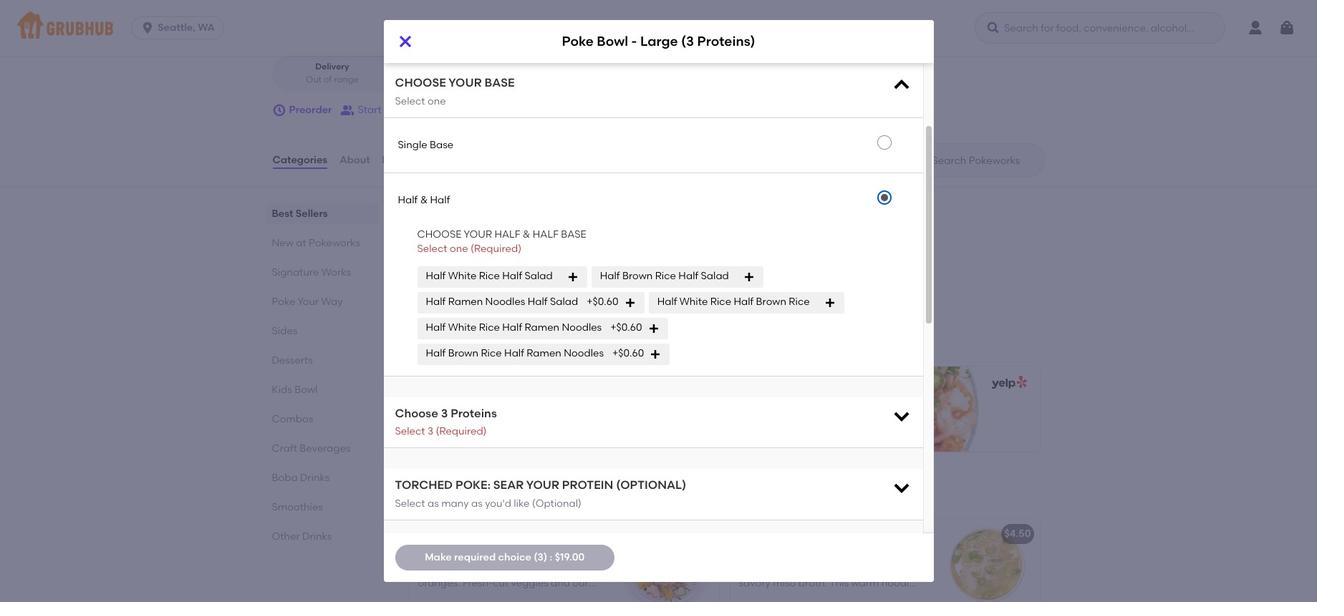 Task type: locate. For each thing, give the bounding box(es) containing it.
one down mi
[[428, 95, 446, 107]]

salad for half ramen noodles half salad
[[550, 296, 578, 308]]

$15
[[554, 242, 569, 254]]

1 vertical spatial best
[[407, 322, 440, 340]]

of left $15
[[542, 242, 552, 254]]

0 horizontal spatial one
[[428, 95, 446, 107]]

0 vertical spatial poke
[[562, 33, 594, 50]]

our
[[901, 563, 917, 575]]

best inside best sellers most ordered on grubhub
[[407, 322, 440, 340]]

as down poke:
[[472, 498, 483, 510]]

best up the most
[[407, 322, 440, 340]]

0 horizontal spatial &
[[420, 194, 428, 206]]

0 vertical spatial noodles
[[486, 296, 526, 308]]

on inside best sellers most ordered on grubhub
[[474, 342, 486, 354]]

1 vertical spatial $15.65
[[677, 528, 707, 541]]

your up valid
[[464, 229, 492, 241]]

1 vertical spatial •
[[448, 74, 451, 84]]

proteins) right (3
[[698, 33, 756, 50]]

smoothies
[[272, 502, 323, 514]]

select inside choose your half & half base select one (required)
[[417, 243, 448, 255]]

group
[[384, 104, 413, 116]]

ramen up the half brown rice half ramen noodles
[[525, 322, 560, 334]]

3
[[441, 407, 448, 420], [428, 426, 434, 438]]

svg image
[[464, 17, 476, 29], [521, 17, 533, 29], [567, 271, 579, 283], [625, 297, 636, 309], [825, 297, 836, 309], [892, 406, 912, 426], [892, 478, 912, 498]]

on inside the $3 off offer valid on first orders of $15 or more.
[[474, 242, 486, 254]]

3 down choose
[[428, 426, 434, 438]]

desserts
[[272, 355, 313, 367]]

0 horizontal spatial $15.65
[[420, 422, 450, 435]]

0 vertical spatial best
[[272, 208, 293, 220]]

$15.65 down choose
[[420, 422, 450, 435]]

1 horizontal spatial 3
[[441, 407, 448, 420]]

of down delivery
[[324, 74, 332, 84]]

2 vertical spatial brown
[[448, 348, 479, 360]]

1 horizontal spatial one
[[450, 243, 468, 255]]

chicken
[[775, 549, 812, 561]]

2 half from the left
[[533, 229, 559, 241]]

$3 off offer valid on first orders of $15 or more.
[[421, 225, 569, 269]]

see details
[[421, 285, 475, 297]]

white up details
[[448, 270, 477, 283]]

1 horizontal spatial •
[[448, 74, 451, 84]]

choose your base select one
[[395, 76, 515, 107]]

sellers down categories button
[[296, 208, 328, 220]]

1 vertical spatial white
[[680, 296, 708, 308]]

0 vertical spatial brown
[[623, 270, 653, 283]]

1 vertical spatial on
[[474, 342, 486, 354]]

0 horizontal spatial proteins)
[[532, 405, 576, 418]]

1 horizontal spatial yelp image
[[989, 376, 1027, 390]]

single
[[398, 139, 428, 151]]

1 horizontal spatial proteins)
[[698, 33, 756, 50]]

1 vertical spatial 3
[[428, 426, 434, 438]]

chicken noodle soup
[[739, 528, 845, 541]]

half
[[398, 194, 418, 206], [430, 194, 450, 206], [426, 270, 446, 283], [503, 270, 523, 283], [600, 270, 620, 283], [679, 270, 699, 283], [426, 296, 446, 308], [528, 296, 548, 308], [658, 296, 678, 308], [734, 296, 754, 308], [426, 322, 446, 334], [503, 322, 523, 334], [426, 348, 446, 360], [505, 348, 524, 360]]

:
[[550, 552, 553, 564]]

way right your
[[321, 296, 343, 308]]

1 vertical spatial (required)
[[436, 426, 487, 438]]

more.
[[433, 257, 461, 269]]

1 horizontal spatial $15.65
[[677, 528, 707, 541]]

half up $15
[[533, 229, 559, 241]]

choose
[[395, 407, 438, 420]]

your inside torched poke: sear your protein (optional) select as many as you'd like (optional)
[[526, 479, 560, 493]]

1 horizontal spatial half
[[533, 229, 559, 241]]

new up signature
[[272, 237, 294, 249]]

quantity
[[395, 18, 445, 32]]

2 vertical spatial white
[[448, 322, 477, 334]]

other
[[272, 531, 300, 543]]

(3
[[682, 33, 694, 50]]

1 vertical spatial your
[[464, 229, 492, 241]]

1 vertical spatial one
[[450, 243, 468, 255]]

poke:
[[456, 479, 491, 493]]

half
[[495, 229, 521, 241], [533, 229, 559, 241]]

$4.50
[[1005, 528, 1032, 541]]

proteins)
[[698, 33, 756, 50], [532, 405, 576, 418]]

2 vertical spatial +$0.60
[[613, 348, 645, 360]]

1 vertical spatial poke
[[272, 296, 296, 308]]

0 horizontal spatial yelp image
[[668, 376, 706, 390]]

bowl for poke bowl - large (3 proteins)
[[597, 33, 629, 50]]

preorder
[[289, 104, 332, 116]]

your inside choose your half & half base select one (required)
[[464, 229, 492, 241]]

222 bellevue way ne • (425) 214-1182
[[290, 3, 464, 16]]

1 vertical spatial +$0.60
[[611, 322, 643, 334]]

1 horizontal spatial pokeworks
[[464, 485, 546, 503]]

with up savory
[[739, 563, 760, 575]]

your up (optional)
[[526, 479, 560, 493]]

offer
[[421, 242, 446, 254]]

ramen down the half white rice half ramen noodles
[[527, 348, 562, 360]]

214-
[[427, 3, 446, 16]]

0 vertical spatial +$0.60
[[587, 296, 619, 308]]

0 horizontal spatial as
[[428, 498, 439, 510]]

1182
[[446, 3, 464, 16]]

0 vertical spatial $15.65
[[420, 422, 450, 435]]

your down pickup
[[449, 76, 482, 90]]

choose inside choose your base select one
[[395, 76, 446, 90]]

- inside 'poke bowl - regular (2 proteins) $15.65'
[[473, 405, 477, 418]]

drinks down craft beverages
[[300, 472, 330, 484]]

valid
[[448, 242, 471, 254]]

proteins
[[451, 407, 497, 420]]

sellers for best sellers
[[296, 208, 328, 220]]

1 horizontal spatial as
[[472, 498, 483, 510]]

0 vertical spatial base
[[485, 76, 515, 90]]

• right mi
[[448, 74, 451, 84]]

way left ne on the left of the page
[[352, 3, 374, 16]]

1 horizontal spatial of
[[542, 242, 552, 254]]

0 vertical spatial white
[[448, 270, 477, 283]]

protein
[[562, 479, 614, 493]]

1 horizontal spatial sellers
[[443, 322, 493, 340]]

on left first
[[474, 242, 486, 254]]

+$0.60 for half ramen noodles half salad
[[587, 296, 619, 308]]

0 vertical spatial order
[[576, 26, 598, 36]]

at
[[296, 237, 307, 249], [444, 485, 461, 503]]

0 vertical spatial one
[[428, 95, 446, 107]]

svg image inside seattle, wa button
[[141, 21, 155, 35]]

best sellers
[[272, 208, 328, 220]]

sides
[[272, 325, 298, 338]]

0 vertical spatial pokeworks
[[309, 237, 360, 249]]

search icon image
[[910, 152, 927, 169]]

0 vertical spatial sellers
[[296, 208, 328, 220]]

1 vertical spatial with
[[826, 592, 847, 603]]

ramen down half white rice half salad in the left top of the page
[[448, 296, 483, 308]]

1 horizontal spatial new at pokeworks
[[407, 485, 546, 503]]

0 vertical spatial drinks
[[300, 472, 330, 484]]

choose inside choose your half & half base select one (required)
[[417, 229, 462, 241]]

0 horizontal spatial sellers
[[296, 208, 328, 220]]

luxe
[[418, 528, 441, 541]]

select down '6.0'
[[395, 95, 425, 107]]

1 vertical spatial of
[[542, 242, 552, 254]]

base inside choose your half & half base select one (required)
[[561, 229, 587, 241]]

Input item quantity number field
[[483, 10, 514, 36]]

white
[[448, 270, 477, 283], [680, 296, 708, 308], [448, 322, 477, 334]]

categories
[[273, 154, 328, 166]]

categories button
[[272, 135, 328, 186]]

ordered
[[432, 342, 471, 354]]

- left large
[[632, 33, 637, 50]]

0 vertical spatial choose
[[395, 76, 446, 90]]

select down choose
[[395, 426, 425, 438]]

large
[[641, 33, 678, 50]]

$15.65 +
[[677, 528, 713, 541]]

$15.65 down (optional)
[[677, 528, 707, 541]]

best for best sellers
[[272, 208, 293, 220]]

one up more.
[[450, 243, 468, 255]]

1 vertical spatial order
[[416, 104, 442, 116]]

people icon image
[[341, 103, 355, 118]]

new left many
[[407, 485, 441, 503]]

rice for half brown rice half ramen noodles
[[481, 348, 502, 360]]

0 vertical spatial new at pokeworks
[[272, 237, 360, 249]]

(425) 214-1182 button
[[400, 3, 464, 17]]

1 vertical spatial -
[[473, 405, 477, 418]]

half white rice half ramen noodles
[[426, 322, 602, 334]]

1 vertical spatial brown
[[756, 296, 787, 308]]

& up $3
[[420, 194, 428, 206]]

-
[[632, 33, 637, 50], [473, 405, 477, 418]]

& inside button
[[420, 194, 428, 206]]

base right 10–20
[[485, 76, 515, 90]]

your
[[298, 296, 319, 308]]

sellers inside best sellers most ordered on grubhub
[[443, 322, 493, 340]]

half up first
[[495, 229, 521, 241]]

at down best sellers
[[296, 237, 307, 249]]

1 horizontal spatial way
[[352, 3, 374, 16]]

drinks for other drinks
[[302, 531, 332, 543]]

drinks for boba drinks
[[300, 472, 330, 484]]

salad up half white rice half brown rice
[[701, 270, 729, 283]]

1 vertical spatial ramen
[[525, 322, 560, 334]]

half white rice half brown rice
[[658, 296, 810, 308]]

regular
[[480, 405, 518, 418]]

white down half brown rice half salad
[[680, 296, 708, 308]]

make required choice (3) : $19.00
[[425, 552, 585, 564]]

0 horizontal spatial half
[[495, 229, 521, 241]]

(required)
[[471, 243, 522, 255], [436, 426, 487, 438]]

0 vertical spatial -
[[632, 33, 637, 50]]

• inside pickup 6.0 mi • 10–20 min
[[448, 74, 451, 84]]

bowl left regular
[[447, 405, 471, 418]]

- for regular
[[473, 405, 477, 418]]

2 horizontal spatial brown
[[756, 296, 787, 308]]

bowl inside 'poke bowl - regular (2 proteins) $15.65'
[[447, 405, 471, 418]]

0 vertical spatial &
[[420, 194, 428, 206]]

half ramen noodles half salad
[[426, 296, 578, 308]]

choose up start group order
[[395, 76, 446, 90]]

1 vertical spatial choose
[[417, 229, 462, 241]]

• right ne on the left of the page
[[393, 3, 397, 16]]

1 vertical spatial way
[[321, 296, 343, 308]]

choose up offer
[[417, 229, 462, 241]]

0 horizontal spatial -
[[473, 405, 477, 418]]

as down torched
[[428, 498, 439, 510]]

best down categories button
[[272, 208, 293, 220]]

your inside choose your base select one
[[449, 76, 482, 90]]

salad for half brown rice half salad
[[701, 270, 729, 283]]

(required) inside choose your half & half base select one (required)
[[471, 243, 522, 255]]

orders
[[509, 242, 540, 254]]

2 vertical spatial your
[[526, 479, 560, 493]]

noodles for half white rice half ramen noodles
[[562, 322, 602, 334]]

1 vertical spatial new at pokeworks
[[407, 485, 546, 503]]

pickup 6.0 mi • 10–20 min
[[419, 62, 495, 84]]

bowl right kids on the bottom of page
[[295, 384, 318, 396]]

at up 'lobster'
[[444, 485, 461, 503]]

white up ordered
[[448, 322, 477, 334]]

required
[[454, 552, 496, 564]]

drinks right other
[[302, 531, 332, 543]]

0 horizontal spatial of
[[324, 74, 332, 84]]

bowl left large
[[597, 33, 629, 50]]

1 vertical spatial noodles
[[562, 322, 602, 334]]

choose for choose your half & half base
[[417, 229, 462, 241]]

0 vertical spatial (required)
[[471, 243, 522, 255]]

svg image
[[1279, 19, 1296, 37], [141, 21, 155, 35], [987, 21, 1001, 35], [397, 33, 414, 50], [892, 75, 912, 95], [272, 103, 286, 118], [744, 271, 755, 283], [648, 323, 660, 334], [650, 349, 662, 360]]

salad down orders
[[525, 270, 553, 283]]

1 vertical spatial drinks
[[302, 531, 332, 543]]

1 horizontal spatial order
[[576, 26, 598, 36]]

yelp image
[[668, 376, 706, 390], [989, 376, 1027, 390]]

order right the group
[[416, 104, 442, 116]]

1 vertical spatial &
[[523, 229, 531, 241]]

0 vertical spatial on
[[474, 242, 486, 254]]

3 right choose
[[441, 407, 448, 420]]

2 horizontal spatial poke
[[562, 33, 594, 50]]

noodle
[[882, 578, 916, 590]]

way for your
[[321, 296, 343, 308]]

(3)
[[534, 552, 548, 564]]

proteins) right (2
[[532, 405, 576, 418]]

1 vertical spatial proteins)
[[532, 405, 576, 418]]

salad down $15
[[550, 296, 578, 308]]

0 vertical spatial of
[[324, 74, 332, 84]]

new at pokeworks up signature works
[[272, 237, 360, 249]]

as
[[428, 498, 439, 510], [472, 498, 483, 510]]

(required) up half white rice half salad in the left top of the page
[[471, 243, 522, 255]]

- left regular
[[473, 405, 477, 418]]

sellers
[[296, 208, 328, 220], [443, 322, 493, 340]]

1 horizontal spatial base
[[561, 229, 587, 241]]

ramen for brown
[[527, 348, 562, 360]]

0 vertical spatial at
[[296, 237, 307, 249]]

poke for poke your way
[[272, 296, 296, 308]]

new at pokeworks up luxe lobster bowl
[[407, 485, 546, 503]]

ramen
[[448, 296, 483, 308], [525, 322, 560, 334], [527, 348, 562, 360]]

0 horizontal spatial brown
[[448, 348, 479, 360]]

on right ordered
[[474, 342, 486, 354]]

1 horizontal spatial best
[[407, 322, 440, 340]]

base up $15
[[561, 229, 587, 241]]

0 vertical spatial your
[[449, 76, 482, 90]]

base
[[485, 76, 515, 90], [561, 229, 587, 241]]

sellers for best sellers most ordered on grubhub
[[443, 322, 493, 340]]

correct order
[[542, 26, 598, 36]]

order right correct
[[576, 26, 598, 36]]

0 horizontal spatial best
[[272, 208, 293, 220]]

- for large
[[632, 33, 637, 50]]

half & half button
[[384, 173, 923, 228]]

2 vertical spatial poke
[[420, 405, 444, 418]]

with down this
[[826, 592, 847, 603]]

& up orders
[[523, 229, 531, 241]]

sellers up ordered
[[443, 322, 493, 340]]

food
[[383, 26, 402, 36]]

1 horizontal spatial &
[[523, 229, 531, 241]]

your
[[449, 76, 482, 90], [464, 229, 492, 241], [526, 479, 560, 493]]

boba drinks
[[272, 472, 330, 484]]

min
[[480, 74, 495, 84]]

1 horizontal spatial poke
[[420, 405, 444, 418]]

(required) down proteins on the bottom left of page
[[436, 426, 487, 438]]

seattle, wa
[[158, 21, 215, 34]]

0 horizontal spatial with
[[739, 563, 760, 575]]

one inside choose your half & half base select one (required)
[[450, 243, 468, 255]]

about button
[[339, 135, 371, 186]]

bowl for poke bowl - regular (2 proteins) $15.65
[[447, 405, 471, 418]]

1 horizontal spatial at
[[444, 485, 461, 503]]

1 horizontal spatial with
[[826, 592, 847, 603]]

0 vertical spatial ramen
[[448, 296, 483, 308]]

base inside choose your base select one
[[485, 76, 515, 90]]

1 horizontal spatial -
[[632, 33, 637, 50]]

1 horizontal spatial brown
[[623, 270, 653, 283]]

start group order button
[[341, 98, 442, 123]]

way
[[352, 3, 374, 16], [321, 296, 343, 308]]

option group
[[272, 55, 518, 92]]

0 horizontal spatial base
[[485, 76, 515, 90]]

+$0.60
[[587, 296, 619, 308], [611, 322, 643, 334], [613, 348, 645, 360]]

&
[[420, 194, 428, 206], [523, 229, 531, 241]]

select down torched
[[395, 498, 425, 510]]

kids
[[272, 384, 292, 396]]

0 vertical spatial •
[[393, 3, 397, 16]]

select up or
[[417, 243, 448, 255]]

see details button
[[421, 279, 475, 304]]

miso
[[773, 578, 796, 590]]

proteins) for poke bowl - regular (2 proteins) $15.65
[[532, 405, 576, 418]]

proteins) inside 'poke bowl - regular (2 proteins) $15.65'
[[532, 405, 576, 418]]



Task type: vqa. For each thing, say whether or not it's contained in the screenshot.
(166)
no



Task type: describe. For each thing, give the bounding box(es) containing it.
range
[[334, 74, 359, 84]]

main navigation navigation
[[0, 0, 1318, 56]]

salad for half white rice half salad
[[525, 270, 553, 283]]

out
[[306, 74, 322, 84]]

many
[[442, 498, 469, 510]]

of inside delivery out of range
[[324, 74, 332, 84]]

rice for half white rice half ramen noodles
[[479, 322, 500, 334]]

$19.00
[[555, 552, 585, 564]]

torched
[[395, 479, 453, 493]]

+
[[707, 528, 713, 541]]

soup
[[820, 528, 845, 541]]

white for half white rice half ramen noodles
[[448, 322, 477, 334]]

garnished
[[775, 592, 824, 603]]

luxe lobster bowl image
[[612, 519, 719, 603]]

select inside choose your base select one
[[395, 95, 425, 107]]

off
[[435, 225, 448, 237]]

your for half
[[464, 229, 492, 241]]

make
[[425, 552, 452, 564]]

(required) inside choose 3 proteins select 3 (required)
[[436, 426, 487, 438]]

white for half white rice half salad
[[448, 270, 477, 283]]

1 half from the left
[[495, 229, 521, 241]]

(optional)
[[617, 479, 687, 493]]

+$0.60 for half brown rice half ramen noodles
[[613, 348, 645, 360]]

222 bellevue way ne button
[[289, 2, 390, 18]]

one inside choose your base select one
[[428, 95, 446, 107]]

of inside the $3 off offer valid on first orders of $15 or more.
[[542, 242, 552, 254]]

other drinks
[[272, 531, 332, 543]]

1 as from the left
[[428, 498, 439, 510]]

rice for half brown rice half salad
[[655, 270, 676, 283]]

good food
[[358, 26, 402, 36]]

base
[[430, 139, 454, 151]]

you'd
[[485, 498, 512, 510]]

half brown rice half salad
[[600, 270, 729, 283]]

white for half white rice half brown rice
[[680, 296, 708, 308]]

signature works
[[272, 267, 351, 279]]

1 vertical spatial new
[[407, 485, 441, 503]]

combos
[[272, 414, 313, 426]]

rice for half white rice half brown rice
[[711, 296, 732, 308]]

0 horizontal spatial new at pokeworks
[[272, 237, 360, 249]]

single base button
[[384, 118, 923, 173]]

craft
[[272, 443, 297, 455]]

select inside choose 3 proteins select 3 (required)
[[395, 426, 425, 438]]

broth.
[[799, 578, 828, 590]]

brown for half brown rice half ramen noodles
[[448, 348, 479, 360]]

start group order
[[358, 104, 442, 116]]

choose 3 proteins select 3 (required)
[[395, 407, 497, 438]]

poke inside 'poke bowl - regular (2 proteins) $15.65'
[[420, 405, 444, 418]]

poke for poke bowl - large (3 proteins)
[[562, 33, 594, 50]]

poke bowl - regular (2 proteins) $15.65
[[420, 405, 576, 435]]

is
[[765, 592, 772, 603]]

half & half
[[398, 194, 450, 206]]

bellevue
[[309, 3, 350, 16]]

svg image inside preorder button
[[272, 103, 286, 118]]

pickup
[[443, 62, 472, 72]]

2 yelp image from the left
[[989, 376, 1027, 390]]

choose your half & half base select one (required)
[[417, 229, 587, 255]]

beverages
[[300, 443, 351, 455]]

0 vertical spatial 3
[[441, 407, 448, 420]]

0 vertical spatial new
[[272, 237, 294, 249]]

craft beverages
[[272, 443, 351, 455]]

preorder button
[[272, 98, 332, 123]]

1 vertical spatial at
[[444, 485, 461, 503]]

choice
[[498, 552, 532, 564]]

mi
[[435, 74, 445, 84]]

delicate
[[762, 563, 802, 575]]

+$0.60 for half white rice half ramen noodles
[[611, 322, 643, 334]]

correct
[[542, 26, 574, 36]]

reviews
[[382, 154, 422, 166]]

about
[[340, 154, 370, 166]]

way for bellevue
[[352, 3, 374, 16]]

chicken
[[739, 528, 780, 541]]

seattle, wa button
[[131, 16, 230, 39]]

warm
[[852, 578, 880, 590]]

bowl for kids bowl
[[295, 384, 318, 396]]

poke your way
[[272, 296, 343, 308]]

6.0
[[419, 74, 432, 84]]

brown for half brown rice half salad
[[623, 270, 653, 283]]

works
[[322, 267, 351, 279]]

green
[[849, 592, 877, 603]]

single base
[[398, 139, 454, 151]]

savory
[[739, 578, 771, 590]]

1 yelp image from the left
[[668, 376, 706, 390]]

lobster
[[443, 528, 481, 541]]

details
[[442, 285, 475, 297]]

0 vertical spatial with
[[739, 563, 760, 575]]

ramen for white
[[525, 322, 560, 334]]

2 as from the left
[[472, 498, 483, 510]]

choose for choose your base
[[395, 76, 446, 90]]

most
[[407, 342, 430, 354]]

select inside torched poke: sear your protein (optional) select as many as you'd like (optional)
[[395, 498, 425, 510]]

reviews button
[[382, 135, 423, 186]]

0 horizontal spatial •
[[393, 3, 397, 16]]

first
[[489, 242, 506, 254]]

on for off
[[474, 242, 486, 254]]

10–20
[[454, 74, 477, 84]]

(optional)
[[532, 498, 582, 510]]

half white rice half salad
[[426, 270, 553, 283]]

chicken noodle soup image
[[933, 519, 1040, 603]]

this
[[830, 578, 849, 590]]

noodles
[[839, 563, 877, 575]]

promo image
[[593, 236, 645, 288]]

delivery out of range
[[306, 62, 359, 84]]

0 horizontal spatial 3
[[428, 426, 434, 438]]

onions.
[[880, 592, 914, 603]]

order inside start group order button
[[416, 104, 442, 116]]

on for sellers
[[474, 342, 486, 354]]

your for base
[[449, 76, 482, 90]]

Search Pokeworks search field
[[931, 154, 1041, 168]]

combined
[[848, 549, 898, 561]]

$15.65 inside 'poke bowl - regular (2 proteins) $15.65'
[[420, 422, 450, 435]]

0 horizontal spatial pokeworks
[[309, 237, 360, 249]]

breast
[[815, 549, 846, 561]]

noodles for half brown rice half ramen noodles
[[564, 348, 604, 360]]

1 vertical spatial pokeworks
[[464, 485, 546, 503]]

ne
[[376, 3, 390, 16]]

0 horizontal spatial at
[[296, 237, 307, 249]]

signature
[[272, 267, 319, 279]]

proteins) for poke bowl - large (3 proteins)
[[698, 33, 756, 50]]

best sellers most ordered on grubhub
[[407, 322, 532, 354]]

& inside choose your half & half base select one (required)
[[523, 229, 531, 241]]

and
[[879, 563, 899, 575]]

sear
[[494, 479, 524, 493]]

seattle,
[[158, 21, 196, 34]]

like
[[514, 498, 530, 510]]

bowl up make required choice (3) : $19.00
[[483, 528, 507, 541]]

rice for half white rice half salad
[[479, 270, 500, 283]]

option group containing delivery out of range
[[272, 55, 518, 92]]

(425)
[[400, 3, 424, 16]]

luxe lobster bowl
[[418, 528, 507, 541]]

best for best sellers most ordered on grubhub
[[407, 322, 440, 340]]



